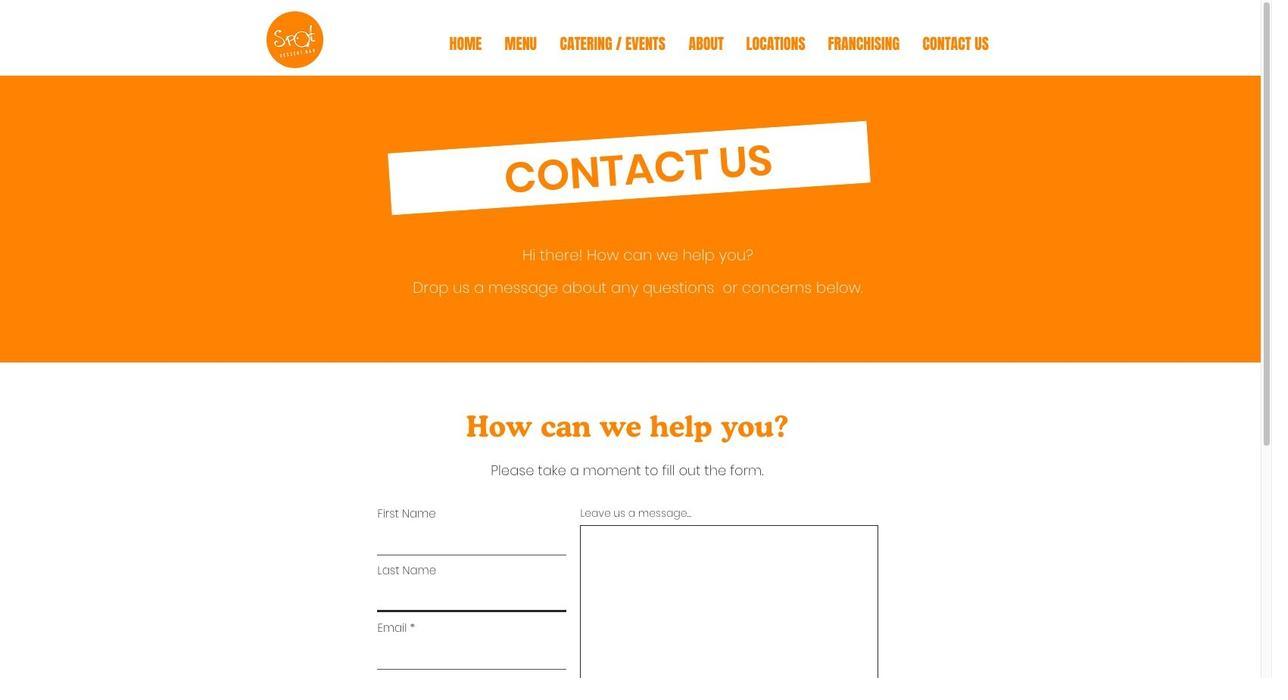 Task type: locate. For each thing, give the bounding box(es) containing it.
None email field
[[377, 641, 566, 671]]

None text field
[[377, 527, 566, 556], [377, 584, 566, 613], [377, 527, 566, 556], [377, 584, 566, 613]]

None text field
[[580, 526, 879, 679]]



Task type: describe. For each thing, give the bounding box(es) containing it.
logo spot(light orange).png image
[[266, 11, 323, 68]]



